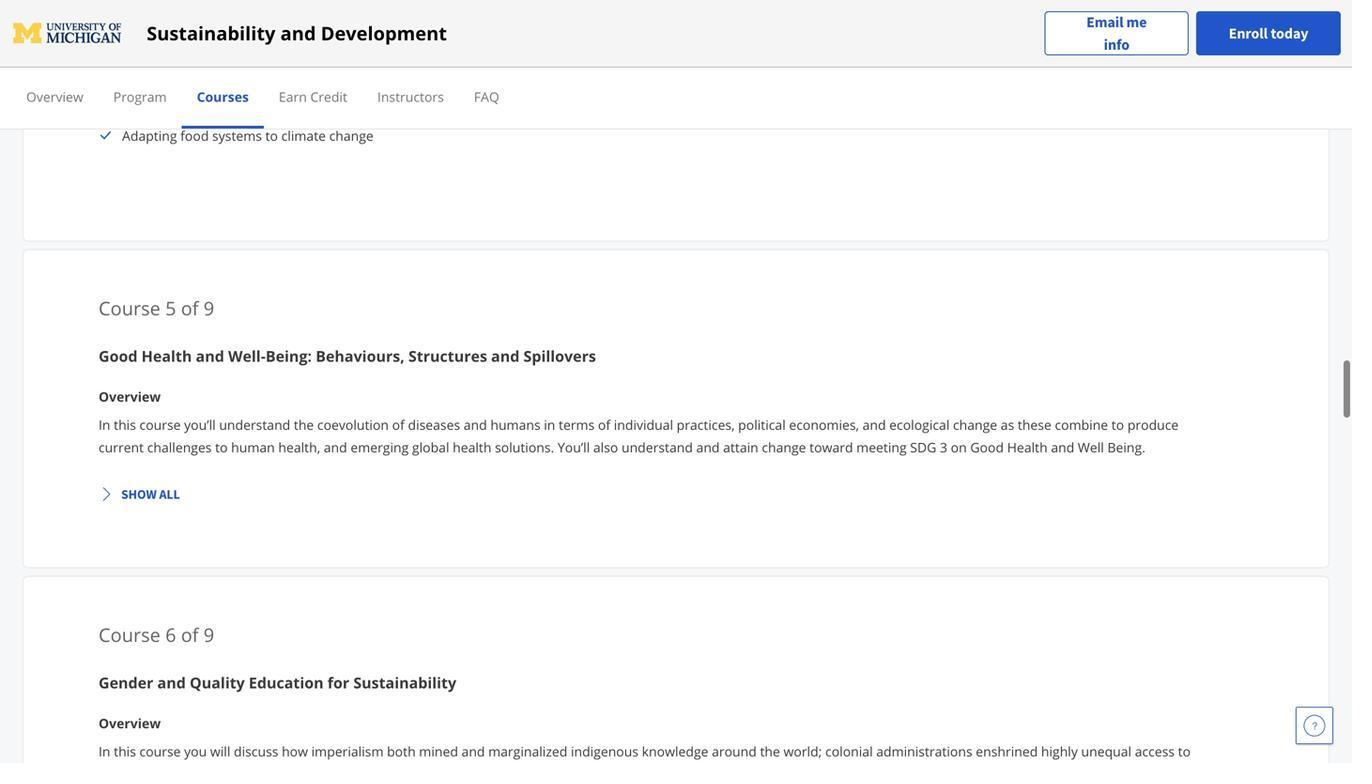 Task type: vqa. For each thing, say whether or not it's contained in the screenshot.
Well
yes



Task type: locate. For each thing, give the bounding box(es) containing it.
sustainability right for
[[353, 673, 456, 693]]

course left 5
[[99, 295, 160, 321]]

faq
[[474, 88, 499, 106]]

certificate menu element
[[11, 68, 1341, 129]]

as
[[1001, 416, 1014, 434]]

0 vertical spatial health
[[122, 104, 162, 122]]

will
[[165, 9, 188, 26], [210, 743, 230, 761]]

discuss
[[234, 743, 278, 761]]

1 vertical spatial course
[[99, 622, 160, 648]]

adapting food systems to climate change
[[122, 127, 374, 145]]

challenges
[[147, 439, 212, 456]]

colonial
[[825, 743, 873, 761]]

food up environmental
[[220, 82, 248, 100]]

1 horizontal spatial current
[[198, 37, 243, 55]]

2 in from the top
[[99, 743, 110, 761]]

well-
[[228, 346, 266, 366]]

the inside in this course you'll understand the coevolution of diseases and humans in terms of individual practices, political economies, and ecological change as these combine to produce current challenges to human health, and emerging global health solutions. you'll also understand and attain change toward meeting sdg 3 on good health and well being.
[[294, 416, 314, 434]]

9 right 5
[[204, 295, 214, 321]]

good
[[99, 346, 138, 366], [970, 439, 1004, 456]]

the up health,
[[294, 416, 314, 434]]

0 horizontal spatial current
[[99, 439, 144, 456]]

0 vertical spatial will
[[165, 9, 188, 26]]

change down political
[[762, 439, 806, 456]]

health down 'ways'
[[122, 104, 162, 122]]

1 this from the top
[[114, 416, 136, 434]]

0 horizontal spatial change
[[329, 127, 374, 145]]

1 vertical spatial 9
[[204, 622, 214, 648]]

impact
[[286, 104, 328, 122]]

9 for course 6 of 9
[[204, 622, 214, 648]]

and down reduce at the left top
[[166, 104, 189, 122]]

1 course from the top
[[139, 416, 181, 434]]

change up on
[[953, 416, 997, 434]]

and up courses in the left top of the page
[[215, 59, 238, 77]]

9 right 6
[[204, 622, 214, 648]]

0 vertical spatial you
[[137, 9, 161, 26]]

enshrined
[[976, 743, 1038, 761]]

overview down university of michigan image on the left top of page
[[26, 88, 83, 106]]

to left climate at top left
[[265, 127, 278, 145]]

email me info
[[1087, 13, 1147, 54]]

1 vertical spatial will
[[210, 743, 230, 761]]

1 horizontal spatial sustainability
[[353, 673, 456, 693]]

you left discuss
[[184, 743, 207, 761]]

the
[[294, 416, 314, 434], [760, 743, 780, 761]]

in down gender
[[99, 743, 110, 761]]

intensification
[[242, 59, 328, 77]]

this
[[114, 416, 136, 434], [114, 743, 136, 761]]

1 in from the top
[[99, 416, 110, 434]]

2 this from the top
[[114, 743, 136, 761]]

and inside in this course you will discuss how imperialism both mined and marginalized indigenous knowledge around the world; colonial administrations enshrined highly unequal access to
[[462, 743, 485, 761]]

0 horizontal spatial the
[[294, 416, 314, 434]]

in inside in this course you will discuss how imperialism both mined and marginalized indigenous knowledge around the world; colonial administrations enshrined highly unequal access to
[[99, 743, 110, 761]]

overview down gender
[[99, 715, 161, 733]]

behaviours,
[[316, 346, 405, 366]]

for
[[328, 673, 349, 693]]

9
[[204, 295, 214, 321], [204, 622, 214, 648]]

1 vertical spatial current
[[99, 439, 144, 456]]

2 course from the top
[[139, 743, 181, 761]]

0 vertical spatial course
[[99, 295, 160, 321]]

of right the impact
[[331, 104, 343, 122]]

extensification and intensification
[[122, 59, 328, 77]]

global
[[412, 439, 449, 456]]

in this course you will discuss how imperialism both mined and marginalized indigenous knowledge around the world; colonial administrations enshrined highly unequal access to
[[99, 743, 1191, 763]]

this inside in this course you will discuss how imperialism both mined and marginalized indigenous knowledge around the world; colonial administrations enshrined highly unequal access to
[[114, 743, 136, 761]]

program link
[[113, 88, 167, 106]]

1 horizontal spatial change
[[762, 439, 806, 456]]

0 vertical spatial understand
[[219, 416, 290, 434]]

you
[[137, 9, 161, 26], [184, 743, 207, 761]]

0 vertical spatial the
[[294, 416, 314, 434]]

will up state
[[165, 9, 188, 26]]

course
[[99, 295, 160, 321], [99, 622, 160, 648]]

email
[[1087, 13, 1124, 31]]

overview up challenges
[[99, 388, 161, 406]]

to down extensification
[[158, 82, 170, 100]]

sustainability up extensification and intensification at top left
[[147, 20, 276, 46]]

overview inside 'certificate menu' element
[[26, 88, 83, 106]]

earn credit
[[279, 88, 347, 106]]

good down course 5 of 9
[[99, 346, 138, 366]]

course left 6
[[99, 622, 160, 648]]

gender
[[99, 673, 153, 693]]

and up health
[[464, 416, 487, 434]]

these
[[1018, 416, 1051, 434]]

understand up human
[[219, 416, 290, 434]]

good health and well-being: behaviours, structures and spillovers
[[99, 346, 596, 366]]

faq link
[[474, 88, 499, 106]]

0 vertical spatial 9
[[204, 295, 214, 321]]

food
[[246, 37, 275, 55], [352, 37, 381, 55], [220, 82, 248, 100], [180, 127, 209, 145]]

mined
[[419, 743, 458, 761]]

1 horizontal spatial understand
[[622, 439, 693, 456]]

and inside ways to reduce food waste / loss health and environmental impact of different diets
[[166, 104, 189, 122]]

and left well- at the top
[[196, 346, 224, 366]]

good right on
[[970, 439, 1004, 456]]

health,
[[278, 439, 320, 456]]

of
[[182, 37, 194, 55], [331, 104, 343, 122], [181, 295, 199, 321], [392, 416, 405, 434], [598, 416, 610, 434], [181, 622, 199, 648]]

instructors
[[377, 88, 444, 106]]

course inside in this course you'll understand the coevolution of diseases and humans in terms of individual practices, political economies, and ecological change as these combine to produce current challenges to human health, and emerging global health solutions. you'll also understand and attain change toward meeting sdg 3 on good health and well being.
[[139, 416, 181, 434]]

/
[[291, 82, 296, 100]]

0 vertical spatial in
[[99, 416, 110, 434]]

food left security
[[352, 37, 381, 55]]

being.
[[1107, 439, 1145, 456]]

course down gender
[[139, 743, 181, 761]]

in up show all dropdown button
[[99, 416, 110, 434]]

economies,
[[789, 416, 859, 434]]

1 vertical spatial the
[[760, 743, 780, 761]]

0 vertical spatial current
[[198, 37, 243, 55]]

0 vertical spatial this
[[114, 416, 136, 434]]

this for course 5 of 9
[[114, 416, 136, 434]]

1 horizontal spatial the
[[760, 743, 780, 761]]

of up also
[[598, 416, 610, 434]]

in inside in this course you'll understand the coevolution of diseases and humans in terms of individual practices, political economies, and ecological change as these combine to produce current challenges to human health, and emerging global health solutions. you'll also understand and attain change toward meeting sdg 3 on good health and well being.
[[99, 416, 110, 434]]

in for course 5 of 9
[[99, 416, 110, 434]]

current
[[198, 37, 243, 55], [99, 439, 144, 456]]

will left discuss
[[210, 743, 230, 761]]

course for 6
[[139, 743, 181, 761]]

course up challenges
[[139, 416, 181, 434]]

and
[[280, 20, 316, 46], [436, 37, 459, 55], [215, 59, 238, 77], [166, 104, 189, 122], [196, 346, 224, 366], [491, 346, 520, 366], [464, 416, 487, 434], [863, 416, 886, 434], [324, 439, 347, 456], [696, 439, 720, 456], [1051, 439, 1074, 456], [157, 673, 186, 693], [462, 743, 485, 761]]

current up extensification and intensification at top left
[[198, 37, 243, 55]]

combine
[[1055, 416, 1108, 434]]

1 9 from the top
[[204, 295, 214, 321]]

1 vertical spatial good
[[970, 439, 1004, 456]]

on
[[951, 439, 967, 456]]

0 horizontal spatial good
[[99, 346, 138, 366]]

1 vertical spatial change
[[953, 416, 997, 434]]

health down 5
[[141, 346, 192, 366]]

this inside in this course you'll understand the coevolution of diseases and humans in terms of individual practices, political economies, and ecological change as these combine to produce current challenges to human health, and emerging global health solutions. you'll also understand and attain change toward meeting sdg 3 on good health and well being.
[[114, 416, 136, 434]]

overview link
[[26, 88, 83, 106]]

understand down individual at the bottom left
[[622, 439, 693, 456]]

around
[[712, 743, 757, 761]]

to right access at right bottom
[[1178, 743, 1191, 761]]

food inside ways to reduce food waste / loss health and environmental impact of different diets
[[220, 82, 248, 100]]

2 9 from the top
[[204, 622, 214, 648]]

reduce
[[174, 82, 216, 100]]

this up show
[[114, 416, 136, 434]]

political
[[738, 416, 786, 434]]

health down these
[[1007, 439, 1048, 456]]

course inside in this course you will discuss how imperialism both mined and marginalized indigenous knowledge around the world; colonial administrations enshrined highly unequal access to
[[139, 743, 181, 761]]

1 vertical spatial overview
[[99, 388, 161, 406]]

0 horizontal spatial understand
[[219, 416, 290, 434]]

0 horizontal spatial sustainability
[[147, 20, 276, 46]]

the left world;
[[760, 743, 780, 761]]

health inside ways to reduce food waste / loss health and environmental impact of different diets
[[122, 104, 162, 122]]

1 vertical spatial this
[[114, 743, 136, 761]]

you inside in this course you will discuss how imperialism both mined and marginalized indigenous knowledge around the world; colonial administrations enshrined highly unequal access to
[[184, 743, 207, 761]]

6
[[165, 622, 176, 648]]

1 vertical spatial you
[[184, 743, 207, 761]]

this for course 6 of 9
[[114, 743, 136, 761]]

structures
[[408, 346, 487, 366]]

to
[[158, 82, 170, 100], [265, 127, 278, 145], [1112, 416, 1124, 434], [215, 439, 228, 456], [1178, 743, 1191, 761]]

1 horizontal spatial you
[[184, 743, 207, 761]]

current up show
[[99, 439, 144, 456]]

in
[[544, 416, 555, 434]]

ways
[[122, 82, 154, 100]]

toward
[[810, 439, 853, 456]]

production,
[[278, 37, 349, 55]]

help center image
[[1303, 715, 1326, 737]]

you up state
[[137, 9, 161, 26]]

1 vertical spatial sustainability
[[353, 673, 456, 693]]

0 vertical spatial course
[[139, 416, 181, 434]]

sustainability and development
[[147, 20, 447, 46]]

0 vertical spatial overview
[[26, 88, 83, 106]]

1 vertical spatial in
[[99, 743, 110, 761]]

waste
[[252, 82, 287, 100]]

enroll today
[[1229, 24, 1308, 43]]

2 course from the top
[[99, 622, 160, 648]]

ecological
[[889, 416, 950, 434]]

1 horizontal spatial will
[[210, 743, 230, 761]]

good inside in this course you'll understand the coevolution of diseases and humans in terms of individual practices, political economies, and ecological change as these combine to produce current challenges to human health, and emerging global health solutions. you'll also understand and attain change toward meeting sdg 3 on good health and well being.
[[970, 439, 1004, 456]]

this down gender
[[114, 743, 136, 761]]

instructors link
[[377, 88, 444, 106]]

earn
[[279, 88, 307, 106]]

health
[[122, 104, 162, 122], [141, 346, 192, 366], [1007, 439, 1048, 456]]

change down different
[[329, 127, 374, 145]]

5
[[165, 295, 176, 321]]

1 course from the top
[[99, 295, 160, 321]]

1 vertical spatial understand
[[622, 439, 693, 456]]

food left 'systems'
[[180, 127, 209, 145]]

and right mined
[[462, 743, 485, 761]]

2 vertical spatial overview
[[99, 715, 161, 733]]

you'll
[[558, 439, 590, 456]]

current inside in this course you'll understand the coevolution of diseases and humans in terms of individual practices, political economies, and ecological change as these combine to produce current challenges to human health, and emerging global health solutions. you'll also understand and attain change toward meeting sdg 3 on good health and well being.
[[99, 439, 144, 456]]

2 vertical spatial health
[[1007, 439, 1048, 456]]

1 vertical spatial course
[[139, 743, 181, 761]]

earn credit link
[[279, 88, 347, 106]]

diets
[[403, 104, 433, 122]]

1 horizontal spatial good
[[970, 439, 1004, 456]]



Task type: describe. For each thing, give the bounding box(es) containing it.
course for 5
[[139, 416, 181, 434]]

0 vertical spatial good
[[99, 346, 138, 366]]

today
[[1271, 24, 1308, 43]]

coevolution
[[317, 416, 389, 434]]

administrations
[[876, 743, 972, 761]]

to up being.
[[1112, 416, 1124, 434]]

program
[[113, 88, 167, 106]]

well
[[1078, 439, 1104, 456]]

health
[[453, 439, 491, 456]]

hunger
[[462, 37, 507, 55]]

and down coevolution
[[324, 439, 347, 456]]

1 vertical spatial health
[[141, 346, 192, 366]]

highly
[[1041, 743, 1078, 761]]

show
[[121, 486, 157, 503]]

and down practices,
[[696, 439, 720, 456]]

and left spillovers
[[491, 346, 520, 366]]

of right 5
[[181, 295, 199, 321]]

email me info button
[[1045, 11, 1189, 56]]

and left hunger
[[436, 37, 459, 55]]

courses link
[[197, 88, 249, 106]]

solutions.
[[495, 439, 554, 456]]

overview for course 5 of 9
[[99, 388, 161, 406]]

in for course 6 of 9
[[99, 743, 110, 761]]

credit
[[310, 88, 347, 106]]

of inside ways to reduce food waste / loss health and environmental impact of different diets
[[331, 104, 343, 122]]

enroll
[[1229, 24, 1268, 43]]

what you will learn
[[99, 9, 226, 26]]

food up "intensification"
[[246, 37, 275, 55]]

what
[[99, 9, 134, 26]]

environmental
[[193, 104, 282, 122]]

show all button
[[91, 478, 188, 511]]

course 5 of 9
[[99, 295, 214, 321]]

2 horizontal spatial change
[[953, 416, 997, 434]]

and left well
[[1051, 439, 1074, 456]]

3
[[940, 439, 947, 456]]

human
[[231, 439, 275, 456]]

will inside in this course you will discuss how imperialism both mined and marginalized indigenous knowledge around the world; colonial administrations enshrined highly unequal access to
[[210, 743, 230, 761]]

0 vertical spatial change
[[329, 127, 374, 145]]

produce
[[1128, 416, 1179, 434]]

different
[[347, 104, 400, 122]]

access
[[1135, 743, 1175, 761]]

emerging
[[351, 439, 409, 456]]

diseases
[[408, 416, 460, 434]]

development
[[321, 20, 447, 46]]

adapting
[[122, 127, 177, 145]]

climate
[[281, 127, 326, 145]]

gender and quality education for sustainability
[[99, 673, 456, 693]]

systems
[[212, 127, 262, 145]]

and right gender
[[157, 673, 186, 693]]

0 horizontal spatial will
[[165, 9, 188, 26]]

all
[[159, 486, 180, 503]]

course for course 6 of 9
[[99, 622, 160, 648]]

show all
[[121, 486, 180, 503]]

the inside in this course you will discuss how imperialism both mined and marginalized indigenous knowledge around the world; colonial administrations enshrined highly unequal access to
[[760, 743, 780, 761]]

to down you'll
[[215, 439, 228, 456]]

courses
[[197, 88, 249, 106]]

both
[[387, 743, 416, 761]]

health inside in this course you'll understand the coevolution of diseases and humans in terms of individual practices, political economies, and ecological change as these combine to produce current challenges to human health, and emerging global health solutions. you'll also understand and attain change toward meeting sdg 3 on good health and well being.
[[1007, 439, 1048, 456]]

overview for course 6 of 9
[[99, 715, 161, 733]]

enroll today button
[[1196, 11, 1341, 55]]

security
[[384, 37, 432, 55]]

spillovers
[[523, 346, 596, 366]]

world;
[[784, 743, 822, 761]]

terms
[[559, 416, 595, 434]]

humans
[[490, 416, 541, 434]]

knowledge
[[642, 743, 708, 761]]

9 for course 5 of 9
[[204, 295, 214, 321]]

the
[[122, 37, 145, 55]]

quality
[[190, 673, 245, 693]]

extensification
[[122, 59, 211, 77]]

individual
[[614, 416, 673, 434]]

loss
[[299, 82, 323, 100]]

unequal
[[1081, 743, 1132, 761]]

and up "intensification"
[[280, 20, 316, 46]]

in this course you'll understand the coevolution of diseases and humans in terms of individual practices, political economies, and ecological change as these combine to produce current challenges to human health, and emerging global health solutions. you'll also understand and attain change toward meeting sdg 3 on good health and well being.
[[99, 416, 1179, 456]]

0 horizontal spatial you
[[137, 9, 161, 26]]

0 vertical spatial sustainability
[[147, 20, 276, 46]]

of right 6
[[181, 622, 199, 648]]

practices,
[[677, 416, 735, 434]]

being:
[[266, 346, 312, 366]]

of right state
[[182, 37, 194, 55]]

you'll
[[184, 416, 216, 434]]

attain
[[723, 439, 758, 456]]

course 6 of 9
[[99, 622, 214, 648]]

education
[[249, 673, 324, 693]]

university of michigan image
[[11, 18, 124, 48]]

2 vertical spatial change
[[762, 439, 806, 456]]

meeting
[[856, 439, 907, 456]]

sdg
[[910, 439, 936, 456]]

indigenous
[[571, 743, 639, 761]]

the state of current food production, food security and hunger
[[122, 37, 507, 55]]

learn
[[191, 9, 226, 26]]

and up meeting
[[863, 416, 886, 434]]

marginalized
[[488, 743, 567, 761]]

how
[[282, 743, 308, 761]]

to inside ways to reduce food waste / loss health and environmental impact of different diets
[[158, 82, 170, 100]]

info
[[1104, 35, 1130, 54]]

also
[[593, 439, 618, 456]]

imperialism
[[311, 743, 384, 761]]

to inside in this course you will discuss how imperialism both mined and marginalized indigenous knowledge around the world; colonial administrations enshrined highly unequal access to
[[1178, 743, 1191, 761]]

of up emerging
[[392, 416, 405, 434]]

course for course 5 of 9
[[99, 295, 160, 321]]



